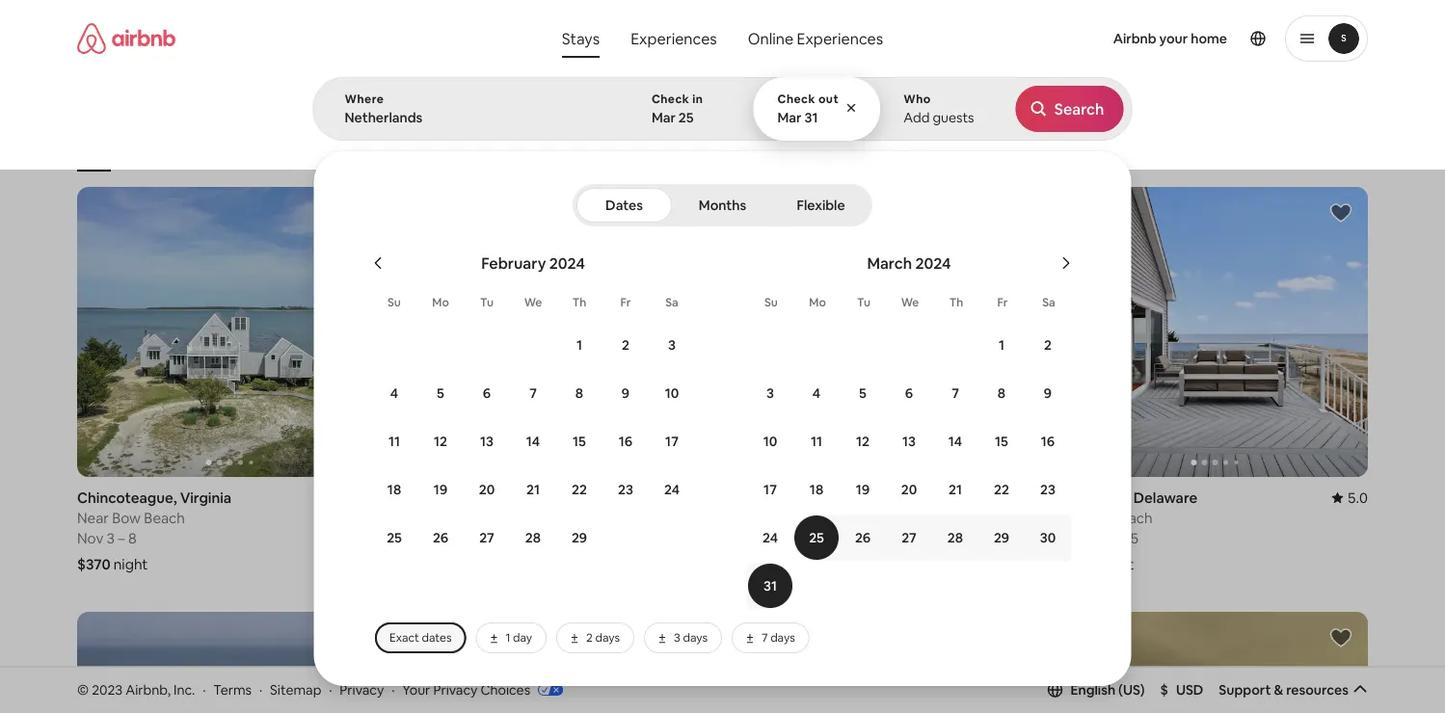 Task type: describe. For each thing, give the bounding box(es) containing it.
1 · from the left
[[203, 681, 206, 699]]

cape charles, virginia
[[406, 488, 555, 507]]

check for 25
[[652, 92, 690, 107]]

4 · from the left
[[392, 681, 395, 699]]

inc.
[[174, 681, 195, 699]]

2 22 button from the left
[[979, 467, 1025, 513]]

1 4 button from the left
[[371, 370, 418, 417]]

experiences button
[[615, 19, 733, 58]]

2 26 from the left
[[855, 529, 871, 547]]

1 29 button from the left
[[556, 515, 603, 561]]

in
[[693, 92, 703, 107]]

7 for 2nd 7 "button"
[[952, 385, 959, 402]]

2 tu from the left
[[857, 295, 871, 310]]

2 nov from the left
[[406, 529, 432, 548]]

1 horizontal spatial 3 button
[[747, 370, 794, 417]]

february 2024
[[481, 253, 585, 273]]

privacy link
[[340, 681, 384, 699]]

1 button for february 2024
[[556, 322, 603, 368]]

1 18 button from the left
[[371, 467, 418, 513]]

1 7 button from the left
[[510, 370, 556, 417]]

2 21 button from the left
[[932, 467, 979, 513]]

airbnb,
[[126, 681, 171, 699]]

stays button
[[547, 19, 615, 58]]

who
[[904, 92, 931, 107]]

support
[[1219, 682, 1271, 699]]

2 18 button from the left
[[794, 467, 840, 513]]

march 2024
[[867, 253, 951, 273]]

1 28 from the left
[[525, 529, 541, 547]]

beach for 17
[[783, 509, 824, 527]]

flexible
[[797, 197, 845, 214]]

your privacy choices
[[402, 681, 530, 699]]

31 button
[[747, 563, 794, 609]]

out
[[819, 92, 839, 107]]

1 9 button from the left
[[603, 370, 649, 417]]

experiences inside button
[[631, 28, 717, 48]]

the for 12
[[757, 509, 780, 527]]

– for $370
[[118, 529, 125, 548]]

2 th from the left
[[950, 295, 964, 310]]

2 days
[[586, 631, 620, 646]]

terms link
[[213, 681, 252, 699]]

none search field containing stays
[[313, 0, 1445, 687]]

2 23 button from the left
[[1025, 467, 1071, 513]]

online experiences link
[[733, 19, 899, 58]]

add
[[904, 109, 930, 126]]

1 11 button from the left
[[371, 418, 418, 465]]

3 · from the left
[[329, 681, 332, 699]]

Where field
[[345, 109, 597, 126]]

nov for on
[[1063, 529, 1089, 548]]

usd
[[1176, 682, 1204, 699]]

add to wishlist: chincoteague, virginia image
[[673, 627, 696, 650]]

1 we from the left
[[524, 295, 542, 310]]

21 for first 21 button
[[526, 481, 540, 499]]

1 23 from the left
[[618, 481, 633, 499]]

mansions
[[567, 143, 618, 158]]

2 29 button from the left
[[979, 515, 1025, 561]]

8 for second 8 button from right
[[576, 385, 584, 402]]

2024 for february 2024
[[549, 253, 585, 273]]

sitemap link
[[270, 681, 321, 699]]

tab list inside stays tab panel
[[577, 184, 869, 227]]

1 22 button from the left
[[556, 467, 603, 513]]

2 6 button from the left
[[886, 370, 932, 417]]

resources
[[1286, 682, 1349, 699]]

english (us) button
[[1048, 682, 1145, 699]]

©
[[77, 681, 89, 699]]

6 for second 6 button from the right
[[483, 385, 491, 402]]

creative spaces
[[339, 143, 426, 158]]

amazing
[[997, 143, 1046, 158]]

1 16 button from the left
[[603, 418, 649, 465]]

4 for 2nd '4' button from left
[[813, 385, 821, 402]]

4.85
[[1011, 488, 1040, 507]]

2 mo from the left
[[809, 295, 826, 310]]

2 11 from the left
[[811, 433, 823, 450]]

2 20 button from the left
[[886, 467, 932, 513]]

day
[[513, 631, 532, 646]]

1 11 from the left
[[389, 433, 400, 450]]

0 horizontal spatial 24 button
[[649, 467, 695, 513]]

1 14 from the left
[[526, 433, 540, 450]]

17 for topmost 17 button
[[665, 433, 679, 450]]

$638
[[1063, 555, 1097, 574]]

1 th from the left
[[573, 295, 587, 310]]

2023
[[92, 681, 123, 699]]

creative
[[339, 143, 385, 158]]

30 button
[[1025, 515, 1071, 561]]

2 15 button from the left
[[979, 418, 1025, 465]]

25 inside check in mar 25
[[679, 109, 694, 126]]

2 5 button from the left
[[840, 370, 886, 417]]

chincoteague, virginia near bow beach nov 3 – 8 $370 night
[[77, 488, 232, 574]]

30
[[1040, 529, 1056, 547]]

4.85 out of 5 average rating image
[[995, 488, 1040, 507]]

1 19 button from the left
[[418, 467, 464, 513]]

2 16 button from the left
[[1025, 418, 1071, 465]]

13 for 1st 13 button from right
[[903, 433, 916, 450]]

2 horizontal spatial 10
[[763, 433, 777, 450]]

0 horizontal spatial 20
[[479, 481, 495, 499]]

spaces
[[388, 143, 426, 158]]

the for 20
[[1086, 509, 1108, 527]]

parks
[[504, 142, 534, 157]]

chincoteague,
[[77, 488, 177, 507]]

1 27 from the left
[[479, 529, 494, 547]]

2 – from the left
[[446, 529, 454, 548]]

1 8 button from the left
[[556, 370, 603, 417]]

1 horizontal spatial 24 button
[[747, 515, 794, 561]]

1 29 from the left
[[572, 529, 587, 547]]

sitemap
[[270, 681, 321, 699]]

1 vertical spatial 17 button
[[747, 467, 794, 513]]

milford,
[[734, 488, 786, 507]]

omg!
[[746, 143, 778, 158]]

0 horizontal spatial 1
[[506, 631, 511, 646]]

20 inside frederica, delaware on the beach nov 20 – 25 $638 night
[[1092, 529, 1109, 548]]

dates
[[422, 631, 452, 646]]

1 day
[[506, 631, 532, 646]]

2 25 button from the left
[[794, 515, 840, 561]]

12 inside milford, delaware on the beach dec 12 – 17 $285 night
[[764, 529, 779, 548]]

1 26 from the left
[[433, 529, 448, 547]]

national parks
[[456, 142, 534, 157]]

0 horizontal spatial 2
[[586, 631, 593, 646]]

2 su from the left
[[765, 295, 778, 310]]

stays
[[562, 28, 600, 48]]

beach for 25
[[1111, 509, 1153, 527]]

7 days
[[762, 631, 795, 646]]

flexible button
[[773, 188, 869, 223]]

© 2023 airbnb, inc. ·
[[77, 681, 206, 699]]

2 4 button from the left
[[794, 370, 840, 417]]

frederica,
[[1063, 488, 1131, 507]]

days for 3 days
[[683, 631, 708, 646]]

night for 8
[[114, 555, 148, 574]]

25 inside frederica, delaware on the beach nov 20 – 25 $638 night
[[1123, 529, 1139, 548]]

&
[[1274, 682, 1284, 699]]

tiny
[[820, 143, 842, 158]]

1 privacy from the left
[[340, 681, 384, 699]]

0 horizontal spatial 10
[[457, 529, 471, 548]]

$370
[[77, 555, 110, 574]]

milford, delaware on the beach dec 12 – 17 $285 night
[[734, 488, 853, 574]]

17 for bottommost 17 button
[[764, 481, 777, 499]]

trending
[[915, 143, 964, 158]]

2 23 from the left
[[1040, 481, 1056, 499]]

6 for first 6 button from the right
[[905, 385, 913, 402]]

2 12 button from the left
[[840, 418, 886, 465]]

2 28 button from the left
[[932, 515, 979, 561]]

7 for first 7 "button" from left
[[530, 385, 537, 402]]

(us)
[[1119, 682, 1145, 699]]

night for 17
[[771, 555, 805, 574]]

1 13 button from the left
[[464, 418, 510, 465]]

1 for march 2024
[[999, 337, 1005, 354]]

guests
[[933, 109, 974, 126]]

5.0 out of 5 average rating image
[[1332, 488, 1368, 507]]

tiny homes
[[820, 143, 882, 158]]

5.0
[[1348, 488, 1368, 507]]

1 14 button from the left
[[510, 418, 556, 465]]

13 for 1st 13 button
[[480, 433, 494, 450]]

1 6 button from the left
[[464, 370, 510, 417]]

charles,
[[445, 488, 500, 507]]

pools
[[1048, 143, 1078, 158]]

1 su from the left
[[388, 295, 401, 310]]

1 horizontal spatial 20
[[901, 481, 917, 499]]

bow
[[112, 509, 141, 527]]

beach
[[144, 509, 185, 527]]

on for dec
[[734, 509, 754, 527]]

who add guests
[[904, 92, 974, 126]]

9 for first 9 button from left
[[622, 385, 630, 402]]

2 19 button from the left
[[840, 467, 886, 513]]

months
[[699, 197, 746, 214]]

0 vertical spatial 17 button
[[649, 418, 695, 465]]

25 left the nov 5 – 10
[[387, 529, 402, 547]]

0 vertical spatial 10
[[665, 385, 679, 402]]

on for nov
[[1063, 509, 1083, 527]]

exact
[[390, 631, 419, 646]]

2 8 button from the left
[[979, 370, 1025, 417]]

8 for first 8 button from the right
[[998, 385, 1006, 402]]

choices
[[481, 681, 530, 699]]

online
[[748, 28, 794, 48]]

2 11 button from the left
[[794, 418, 840, 465]]

mar for mar 31
[[778, 109, 802, 126]]

your
[[1160, 30, 1188, 47]]

airbnb your home
[[1113, 30, 1228, 47]]

support & resources
[[1219, 682, 1349, 699]]

near
[[77, 509, 109, 527]]

your
[[402, 681, 430, 699]]

1 18 from the left
[[387, 481, 401, 499]]

home
[[1191, 30, 1228, 47]]

16 for first 16 button from right
[[1041, 433, 1055, 450]]

2 for march 2024
[[1044, 337, 1052, 354]]

check out mar 31
[[778, 92, 839, 126]]

exact dates
[[390, 631, 452, 646]]

2 29 from the left
[[994, 529, 1010, 547]]

days for 2 days
[[595, 631, 620, 646]]

1 15 button from the left
[[556, 418, 603, 465]]

4 for first '4' button from left
[[390, 385, 398, 402]]

2 we from the left
[[901, 295, 919, 310]]

22 for first the 22 button from the right
[[994, 481, 1010, 499]]

terms · sitemap · privacy ·
[[213, 681, 395, 699]]



Task type: vqa. For each thing, say whether or not it's contained in the screenshot.
31's Check
yes



Task type: locate. For each thing, give the bounding box(es) containing it.
0 horizontal spatial 20 button
[[464, 467, 510, 513]]

0 horizontal spatial 4
[[390, 385, 398, 402]]

3 nov from the left
[[1063, 529, 1089, 548]]

night inside frederica, delaware on the beach nov 20 – 25 $638 night
[[1100, 555, 1134, 574]]

1 vertical spatial 24
[[763, 529, 778, 547]]

1 19 from the left
[[434, 481, 448, 499]]

mar
[[652, 109, 676, 126], [778, 109, 802, 126]]

1 horizontal spatial 5 button
[[840, 370, 886, 417]]

privacy right the your
[[433, 681, 478, 699]]

check inside check out mar 31
[[778, 92, 816, 107]]

2 horizontal spatial 20
[[1092, 529, 1109, 548]]

experiences up out
[[797, 28, 883, 48]]

14
[[526, 433, 540, 450], [949, 433, 962, 450]]

22 for 1st the 22 button from the left
[[572, 481, 587, 499]]

– inside chincoteague, virginia near bow beach nov 3 – 8 $370 night
[[118, 529, 125, 548]]

1 horizontal spatial nov
[[406, 529, 432, 548]]

1 for february 2024
[[577, 337, 582, 354]]

1 – from the left
[[118, 529, 125, 548]]

31
[[805, 109, 818, 126], [764, 578, 777, 595]]

night for 25
[[1100, 555, 1134, 574]]

1 horizontal spatial 6 button
[[886, 370, 932, 417]]

0 vertical spatial 31
[[805, 109, 818, 126]]

1 15 from the left
[[573, 433, 586, 450]]

1 night from the left
[[114, 555, 148, 574]]

group containing national parks
[[77, 96, 1078, 172]]

0 horizontal spatial 18
[[387, 481, 401, 499]]

2 2 button from the left
[[1025, 322, 1071, 368]]

on down frederica,
[[1063, 509, 1083, 527]]

1 horizontal spatial 23 button
[[1025, 467, 1071, 513]]

5 button
[[418, 370, 464, 417], [840, 370, 886, 417]]

1 21 from the left
[[526, 481, 540, 499]]

0 horizontal spatial 29 button
[[556, 515, 603, 561]]

24 for left 24 button
[[664, 481, 680, 499]]

2 horizontal spatial 1
[[999, 337, 1005, 354]]

th down 'march 2024'
[[950, 295, 964, 310]]

24 button down milford,
[[747, 515, 794, 561]]

on inside frederica, delaware on the beach nov 20 – 25 $638 night
[[1063, 509, 1083, 527]]

night inside milford, delaware on the beach dec 12 – 17 $285 night
[[771, 555, 805, 574]]

dec
[[734, 529, 761, 548]]

th
[[573, 295, 587, 310], [950, 295, 964, 310]]

0 horizontal spatial 1 button
[[556, 322, 603, 368]]

26 right milford, delaware on the beach dec 12 – 17 $285 night
[[855, 529, 871, 547]]

tu down february
[[480, 295, 494, 310]]

1 25 button from the left
[[371, 515, 418, 561]]

1 delaware from the left
[[789, 488, 853, 507]]

su
[[388, 295, 401, 310], [765, 295, 778, 310]]

airbnb
[[1113, 30, 1157, 47]]

2 sa from the left
[[1043, 295, 1056, 310]]

– for $638
[[1112, 529, 1120, 548]]

lakefront
[[651, 143, 704, 158]]

virginia up beach
[[180, 488, 232, 507]]

nov inside frederica, delaware on the beach nov 20 – 25 $638 night
[[1063, 529, 1089, 548]]

1 horizontal spatial 18 button
[[794, 467, 840, 513]]

2 virginia from the left
[[503, 488, 555, 507]]

24 right dec at the bottom of page
[[763, 529, 778, 547]]

1 horizontal spatial 9
[[1044, 385, 1052, 402]]

beach down frederica,
[[1111, 509, 1153, 527]]

9 for 1st 9 button from the right
[[1044, 385, 1052, 402]]

0 horizontal spatial mar
[[652, 109, 676, 126]]

2 · from the left
[[259, 681, 262, 699]]

25 down frederica,
[[1123, 529, 1139, 548]]

0 horizontal spatial th
[[573, 295, 587, 310]]

0 horizontal spatial sa
[[666, 295, 679, 310]]

· right the "terms" link
[[259, 681, 262, 699]]

days for 7 days
[[771, 631, 795, 646]]

2 28 from the left
[[948, 529, 963, 547]]

28 left 30 button
[[948, 529, 963, 547]]

2 button for february 2024
[[603, 322, 649, 368]]

1 horizontal spatial 4 button
[[794, 370, 840, 417]]

1 28 button from the left
[[510, 515, 556, 561]]

1 horizontal spatial on
[[1063, 509, 1083, 527]]

22 button
[[556, 467, 603, 513], [979, 467, 1025, 513]]

1 horizontal spatial 19 button
[[840, 467, 886, 513]]

18 button right milford,
[[794, 467, 840, 513]]

2 fr from the left
[[998, 295, 1008, 310]]

1 21 button from the left
[[510, 467, 556, 513]]

we down the february 2024
[[524, 295, 542, 310]]

0 vertical spatial 10 button
[[649, 370, 695, 417]]

28 button
[[510, 515, 556, 561], [932, 515, 979, 561]]

2 21 from the left
[[949, 481, 962, 499]]

2 button for march 2024
[[1025, 322, 1071, 368]]

2 privacy from the left
[[433, 681, 478, 699]]

tab list
[[577, 184, 869, 227]]

None search field
[[313, 0, 1445, 687]]

2 the from the left
[[1086, 509, 1108, 527]]

– inside frederica, delaware on the beach nov 20 – 25 $638 night
[[1112, 529, 1120, 548]]

0 horizontal spatial 12 button
[[418, 418, 464, 465]]

16 for first 16 button from left
[[619, 433, 633, 450]]

1 horizontal spatial 4
[[813, 385, 821, 402]]

1 horizontal spatial night
[[771, 555, 805, 574]]

0 horizontal spatial 23 button
[[603, 467, 649, 513]]

1 6 from the left
[[483, 385, 491, 402]]

25 down in
[[679, 109, 694, 126]]

1 horizontal spatial 21 button
[[932, 467, 979, 513]]

3 inside chincoteague, virginia near bow beach nov 3 – 8 $370 night
[[107, 529, 115, 548]]

delaware inside milford, delaware on the beach dec 12 – 17 $285 night
[[789, 488, 853, 507]]

english
[[1071, 682, 1116, 699]]

0 horizontal spatial 27
[[479, 529, 494, 547]]

0 horizontal spatial 9 button
[[603, 370, 649, 417]]

1 nov from the left
[[77, 529, 103, 548]]

24
[[664, 481, 680, 499], [763, 529, 778, 547]]

10 button
[[649, 370, 695, 417], [747, 418, 794, 465]]

18 button up the nov 5 – 10
[[371, 467, 418, 513]]

delaware for frederica, delaware
[[1134, 488, 1198, 507]]

16
[[619, 433, 633, 450], [1041, 433, 1055, 450]]

days left add to wishlist: chincoteague, virginia image
[[595, 631, 620, 646]]

privacy left the your
[[340, 681, 384, 699]]

check left out
[[778, 92, 816, 107]]

1 horizontal spatial 1 button
[[979, 322, 1025, 368]]

26 down cape
[[433, 529, 448, 547]]

2 experiences from the left
[[797, 28, 883, 48]]

1 horizontal spatial 13
[[903, 433, 916, 450]]

2024 for march 2024
[[916, 253, 951, 273]]

night inside chincoteague, virginia near bow beach nov 3 – 8 $370 night
[[114, 555, 148, 574]]

0 horizontal spatial 25 button
[[371, 515, 418, 561]]

1 horizontal spatial 29
[[994, 529, 1010, 547]]

february
[[481, 253, 546, 273]]

$
[[1161, 682, 1169, 699]]

1 horizontal spatial 19
[[856, 481, 870, 499]]

1 23 button from the left
[[603, 467, 649, 513]]

the inside frederica, delaware on the beach nov 20 – 25 $638 night
[[1086, 509, 1108, 527]]

27
[[479, 529, 494, 547], [902, 529, 917, 547]]

7
[[530, 385, 537, 402], [952, 385, 959, 402], [762, 631, 768, 646]]

27 button
[[464, 515, 510, 561], [886, 515, 932, 561]]

the down milford,
[[757, 509, 780, 527]]

2 4 from the left
[[813, 385, 821, 402]]

virginia inside chincoteague, virginia near bow beach nov 3 – 8 $370 night
[[180, 488, 232, 507]]

nov up the $638
[[1063, 529, 1089, 548]]

delaware right frederica,
[[1134, 488, 1198, 507]]

1 4 from the left
[[390, 385, 398, 402]]

nov inside chincoteague, virginia near bow beach nov 3 – 8 $370 night
[[77, 529, 103, 548]]

17 inside milford, delaware on the beach dec 12 – 17 $285 night
[[792, 529, 806, 548]]

1 horizontal spatial check
[[778, 92, 816, 107]]

2 14 button from the left
[[932, 418, 979, 465]]

1 horizontal spatial 1
[[577, 337, 582, 354]]

1 vertical spatial 10 button
[[747, 418, 794, 465]]

1 button for march 2024
[[979, 322, 1025, 368]]

0 horizontal spatial nov
[[77, 529, 103, 548]]

25 button down cape
[[371, 515, 418, 561]]

1 horizontal spatial days
[[683, 631, 708, 646]]

night right $370
[[114, 555, 148, 574]]

1 vertical spatial 31
[[764, 578, 777, 595]]

3 days
[[674, 631, 708, 646]]

2 7 button from the left
[[932, 370, 979, 417]]

virginia right charles,
[[503, 488, 555, 507]]

0 horizontal spatial days
[[595, 631, 620, 646]]

1 horizontal spatial 2 button
[[1025, 322, 1071, 368]]

1 13 from the left
[[480, 433, 494, 450]]

2 1 button from the left
[[979, 322, 1025, 368]]

19
[[434, 481, 448, 499], [856, 481, 870, 499]]

1 22 from the left
[[572, 481, 587, 499]]

delaware inside frederica, delaware on the beach nov 20 – 25 $638 night
[[1134, 488, 1198, 507]]

25 button
[[371, 515, 418, 561], [794, 515, 840, 561]]

0 horizontal spatial 7 button
[[510, 370, 556, 417]]

10
[[665, 385, 679, 402], [763, 433, 777, 450], [457, 529, 471, 548]]

0 horizontal spatial 24
[[664, 481, 680, 499]]

2 15 from the left
[[995, 433, 1009, 450]]

online experiences
[[748, 28, 883, 48]]

0 horizontal spatial 17
[[665, 433, 679, 450]]

0 horizontal spatial 14
[[526, 433, 540, 450]]

1 sa from the left
[[666, 295, 679, 310]]

on up dec at the bottom of page
[[734, 509, 754, 527]]

profile element
[[916, 0, 1368, 77]]

·
[[203, 681, 206, 699], [259, 681, 262, 699], [329, 681, 332, 699], [392, 681, 395, 699]]

2 9 button from the left
[[1025, 370, 1071, 417]]

22
[[572, 481, 587, 499], [994, 481, 1010, 499]]

months button
[[676, 188, 769, 223]]

28
[[525, 529, 541, 547], [948, 529, 963, 547]]

21 button right charles,
[[510, 467, 556, 513]]

2 22 from the left
[[994, 481, 1010, 499]]

1 check from the left
[[652, 92, 690, 107]]

1 horizontal spatial 10 button
[[747, 418, 794, 465]]

stays tab panel
[[313, 77, 1445, 687]]

0 horizontal spatial mo
[[432, 295, 449, 310]]

0 vertical spatial 17
[[665, 433, 679, 450]]

12 button
[[418, 418, 464, 465], [840, 418, 886, 465]]

1 vertical spatial 10
[[763, 433, 777, 450]]

delaware right milford,
[[789, 488, 853, 507]]

6
[[483, 385, 491, 402], [905, 385, 913, 402]]

0 horizontal spatial 6
[[483, 385, 491, 402]]

calendar application
[[337, 232, 1445, 615]]

31 inside check out mar 31
[[805, 109, 818, 126]]

mar inside check out mar 31
[[778, 109, 802, 126]]

0 horizontal spatial 22
[[572, 481, 587, 499]]

2 13 button from the left
[[886, 418, 932, 465]]

frederica, delaware on the beach nov 20 – 25 $638 night
[[1063, 488, 1198, 574]]

check
[[652, 92, 690, 107], [778, 92, 816, 107]]

9
[[622, 385, 630, 402], [1044, 385, 1052, 402]]

days left 7 days
[[683, 631, 708, 646]]

0 horizontal spatial 28 button
[[510, 515, 556, 561]]

20 button
[[464, 467, 510, 513], [886, 467, 932, 513]]

0 horizontal spatial fr
[[621, 295, 631, 310]]

1 the from the left
[[757, 509, 780, 527]]

0 horizontal spatial 26 button
[[418, 515, 464, 561]]

2 13 from the left
[[903, 433, 916, 450]]

1 horizontal spatial 26
[[855, 529, 871, 547]]

th down the february 2024
[[573, 295, 587, 310]]

amazing pools
[[997, 143, 1078, 158]]

28 button down cape charles, virginia
[[510, 515, 556, 561]]

11 button up milford, delaware on the beach dec 12 – 17 $285 night
[[794, 418, 840, 465]]

24 left milford,
[[664, 481, 680, 499]]

privacy
[[340, 681, 384, 699], [433, 681, 478, 699]]

1 mar from the left
[[652, 109, 676, 126]]

24 for rightmost 24 button
[[763, 529, 778, 547]]

nov 5 – 10
[[406, 529, 471, 548]]

nov down cape
[[406, 529, 432, 548]]

days down 31 button
[[771, 631, 795, 646]]

6 button
[[464, 370, 510, 417], [886, 370, 932, 417]]

the
[[757, 509, 780, 527], [1086, 509, 1108, 527]]

group
[[77, 96, 1078, 172], [77, 187, 383, 477], [406, 187, 711, 477], [734, 187, 1040, 477], [1063, 187, 1368, 477], [77, 612, 383, 714], [406, 612, 711, 714], [734, 612, 1040, 714], [1063, 612, 1368, 714]]

15 for first 15 button from right
[[995, 433, 1009, 450]]

1 20 button from the left
[[464, 467, 510, 513]]

21 button left '4.85 out of 5 average rating' image
[[932, 467, 979, 513]]

1 horizontal spatial 28 button
[[932, 515, 979, 561]]

mar inside check in mar 25
[[652, 109, 676, 126]]

check left in
[[652, 92, 690, 107]]

1 horizontal spatial 7 button
[[932, 370, 979, 417]]

0 vertical spatial 3 button
[[649, 322, 695, 368]]

21 for first 21 button from right
[[949, 481, 962, 499]]

1 horizontal spatial 27
[[902, 529, 917, 547]]

8 inside chincoteague, virginia near bow beach nov 3 – 8 $370 night
[[128, 529, 137, 548]]

· left the your
[[392, 681, 395, 699]]

2 horizontal spatial 7
[[952, 385, 959, 402]]

0 horizontal spatial 15 button
[[556, 418, 603, 465]]

mar for mar 25
[[652, 109, 676, 126]]

28 down cape charles, virginia
[[525, 529, 541, 547]]

add to wishlist: ocean city, maryland image
[[1330, 627, 1353, 650]]

0 horizontal spatial 16 button
[[603, 418, 649, 465]]

24 button left milford,
[[649, 467, 695, 513]]

1 horizontal spatial 11 button
[[794, 418, 840, 465]]

2 days from the left
[[683, 631, 708, 646]]

your privacy choices link
[[402, 681, 563, 700]]

1 horizontal spatial 23
[[1040, 481, 1056, 499]]

0 horizontal spatial 3 button
[[649, 322, 695, 368]]

where
[[345, 92, 384, 107]]

25 right dec at the bottom of page
[[809, 529, 824, 547]]

add to wishlist: frederica, delaware image
[[1330, 202, 1353, 225]]

1 26 button from the left
[[418, 515, 464, 561]]

1 horizontal spatial 8
[[576, 385, 584, 402]]

national
[[456, 142, 502, 157]]

25 button up 31 button
[[794, 515, 840, 561]]

1 horizontal spatial 27 button
[[886, 515, 932, 561]]

31 inside button
[[764, 578, 777, 595]]

12 for 2nd "12" button from right
[[434, 433, 447, 450]]

2024 right march
[[916, 253, 951, 273]]

– right dec at the bottom of page
[[782, 529, 789, 548]]

2 14 from the left
[[949, 433, 962, 450]]

tab list containing dates
[[577, 184, 869, 227]]

2024 right february
[[549, 253, 585, 273]]

12 for first "12" button from the right
[[856, 433, 870, 450]]

1 horizontal spatial 22
[[994, 481, 1010, 499]]

0 horizontal spatial 19 button
[[418, 467, 464, 513]]

1 days from the left
[[595, 631, 620, 646]]

1 horizontal spatial 9 button
[[1025, 370, 1071, 417]]

0 horizontal spatial 12
[[434, 433, 447, 450]]

0 horizontal spatial 21
[[526, 481, 540, 499]]

7 button
[[510, 370, 556, 417], [932, 370, 979, 417]]

dates button
[[577, 188, 672, 223]]

1 tu from the left
[[480, 295, 494, 310]]

– down bow on the bottom left
[[118, 529, 125, 548]]

beach inside milford, delaware on the beach dec 12 – 17 $285 night
[[783, 509, 824, 527]]

2 19 from the left
[[856, 481, 870, 499]]

18 right milford,
[[810, 481, 824, 499]]

nov for near
[[77, 529, 103, 548]]

14 button
[[510, 418, 556, 465], [932, 418, 979, 465]]

0 horizontal spatial 23
[[618, 481, 633, 499]]

0 horizontal spatial 14 button
[[510, 418, 556, 465]]

2 for february 2024
[[622, 337, 630, 354]]

18 left cape
[[387, 481, 401, 499]]

airbnb your home link
[[1102, 18, 1239, 59]]

2 6 from the left
[[905, 385, 913, 402]]

24 button
[[649, 467, 695, 513], [747, 515, 794, 561]]

1 1 button from the left
[[556, 322, 603, 368]]

19 button
[[418, 467, 464, 513], [840, 467, 886, 513]]

1 virginia from the left
[[180, 488, 232, 507]]

1 horizontal spatial delaware
[[1134, 488, 1198, 507]]

the down frederica,
[[1086, 509, 1108, 527]]

march
[[867, 253, 912, 273]]

the inside milford, delaware on the beach dec 12 – 17 $285 night
[[757, 509, 780, 527]]

1 mo from the left
[[432, 295, 449, 310]]

0 horizontal spatial 5 button
[[418, 370, 464, 417]]

1 horizontal spatial the
[[1086, 509, 1108, 527]]

nov down "near"
[[77, 529, 103, 548]]

0 vertical spatial 24
[[664, 481, 680, 499]]

2 27 button from the left
[[886, 515, 932, 561]]

english (us)
[[1071, 682, 1145, 699]]

– down charles,
[[446, 529, 454, 548]]

1 horizontal spatial 20 button
[[886, 467, 932, 513]]

on inside milford, delaware on the beach dec 12 – 17 $285 night
[[734, 509, 754, 527]]

what can we help you find? tab list
[[547, 19, 733, 58]]

add to wishlist: cape charles, virginia image
[[673, 202, 696, 225]]

delaware for milford, delaware
[[789, 488, 853, 507]]

0 horizontal spatial 27 button
[[464, 515, 510, 561]]

terms
[[213, 681, 252, 699]]

21 right charles,
[[526, 481, 540, 499]]

· right inc.
[[203, 681, 206, 699]]

night right the $638
[[1100, 555, 1134, 574]]

11 button up cape
[[371, 418, 418, 465]]

check for 31
[[778, 92, 816, 107]]

19 right milford, delaware on the beach dec 12 – 17 $285 night
[[856, 481, 870, 499]]

0 horizontal spatial 28
[[525, 529, 541, 547]]

1 horizontal spatial 13 button
[[886, 418, 932, 465]]

nov
[[77, 529, 103, 548], [406, 529, 432, 548], [1063, 529, 1089, 548]]

– for $285
[[782, 529, 789, 548]]

2 night from the left
[[771, 555, 805, 574]]

experiences up in
[[631, 28, 717, 48]]

19 up the nov 5 – 10
[[434, 481, 448, 499]]

1 horizontal spatial 18
[[810, 481, 824, 499]]

beach inside frederica, delaware on the beach nov 20 – 25 $638 night
[[1111, 509, 1153, 527]]

cape
[[406, 488, 442, 507]]

1 16 from the left
[[619, 433, 633, 450]]

1 5 button from the left
[[418, 370, 464, 417]]

1 9 from the left
[[622, 385, 630, 402]]

21 left '4.85 out of 5 average rating' image
[[949, 481, 962, 499]]

– down frederica,
[[1112, 529, 1120, 548]]

15 for second 15 button from right
[[573, 433, 586, 450]]

1 horizontal spatial 21
[[949, 481, 962, 499]]

· left 'privacy' link
[[329, 681, 332, 699]]

0 horizontal spatial 2 button
[[603, 322, 649, 368]]

$ usd
[[1161, 682, 1204, 699]]

2 9 from the left
[[1044, 385, 1052, 402]]

homes
[[845, 143, 882, 158]]

1 horizontal spatial 17
[[764, 481, 777, 499]]

$285
[[734, 555, 768, 574]]

1 horizontal spatial we
[[901, 295, 919, 310]]

1 horizontal spatial 17 button
[[747, 467, 794, 513]]

21
[[526, 481, 540, 499], [949, 481, 962, 499]]

0 horizontal spatial 4 button
[[371, 370, 418, 417]]

2 2024 from the left
[[916, 253, 951, 273]]

1 12 button from the left
[[418, 418, 464, 465]]

0 horizontal spatial 8 button
[[556, 370, 603, 417]]

night right $285
[[771, 555, 805, 574]]

2 18 from the left
[[810, 481, 824, 499]]

23 button
[[603, 467, 649, 513], [1025, 467, 1071, 513]]

check in mar 25
[[652, 92, 703, 126]]

2
[[622, 337, 630, 354], [1044, 337, 1052, 354], [586, 631, 593, 646]]

13 button
[[464, 418, 510, 465], [886, 418, 932, 465]]

1 27 button from the left
[[464, 515, 510, 561]]

1 horizontal spatial 7
[[762, 631, 768, 646]]

1 2 button from the left
[[603, 322, 649, 368]]

dates
[[606, 197, 643, 214]]

we
[[524, 295, 542, 310], [901, 295, 919, 310]]

2 on from the left
[[1063, 509, 1083, 527]]

tu down march
[[857, 295, 871, 310]]

4
[[390, 385, 398, 402], [813, 385, 821, 402]]

check inside check in mar 25
[[652, 92, 690, 107]]

fr
[[621, 295, 631, 310], [998, 295, 1008, 310]]

2 27 from the left
[[902, 529, 917, 547]]

beach down milford,
[[783, 509, 824, 527]]

28 button left 30 button
[[932, 515, 979, 561]]

2 26 button from the left
[[840, 515, 886, 561]]

1 horizontal spatial 16
[[1041, 433, 1055, 450]]

we down 'march 2024'
[[901, 295, 919, 310]]

– inside milford, delaware on the beach dec 12 – 17 $285 night
[[782, 529, 789, 548]]

1 fr from the left
[[621, 295, 631, 310]]

0 horizontal spatial 9
[[622, 385, 630, 402]]

1 horizontal spatial fr
[[998, 295, 1008, 310]]



